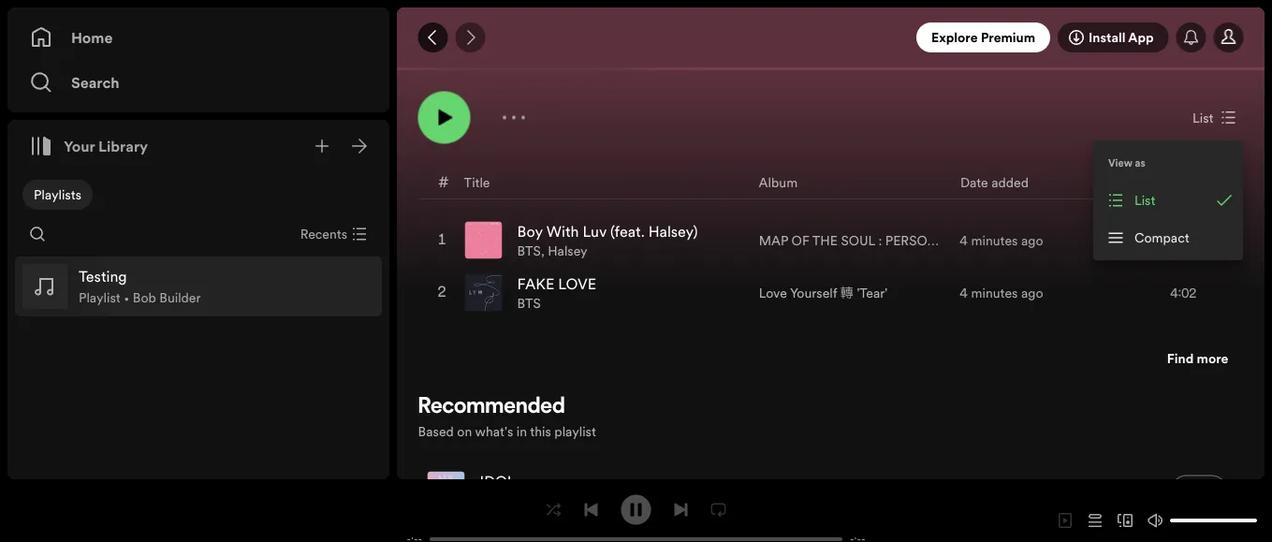 Task type: vqa. For each thing, say whether or not it's contained in the screenshot.
IDOL cell
yes



Task type: locate. For each thing, give the bounding box(es) containing it.
what's new image
[[1184, 30, 1199, 45]]

0 horizontal spatial list
[[1135, 191, 1155, 209]]

group containing playlist
[[15, 257, 382, 316]]

1 bts link from the top
[[517, 242, 541, 259]]

bts up fake
[[517, 242, 541, 259]]

1 ago from the top
[[1021, 231, 1043, 249]]

List button
[[1185, 103, 1244, 133]]

playlists
[[34, 186, 81, 204]]

bts link inside fake love "cell"
[[517, 294, 541, 312]]

1 vertical spatial bts
[[517, 294, 541, 312]]

1 vertical spatial minutes
[[971, 284, 1018, 302]]

4 minutes ago
[[960, 231, 1043, 249], [960, 284, 1043, 302]]

4 minutes ago for boy with luv (feat. halsey)
[[960, 231, 1043, 249]]

view as
[[1108, 156, 1145, 170]]

0 vertical spatial bts
[[517, 242, 541, 259]]

app
[[1128, 29, 1154, 46]]

2 minutes from the top
[[971, 284, 1018, 302]]

fake love link
[[517, 273, 596, 294]]

search link
[[30, 64, 367, 101]]

2 bts from the top
[[517, 294, 541, 312]]

love
[[558, 273, 596, 294]]

# column header
[[438, 166, 449, 198]]

recommended based on what's in this playlist
[[418, 396, 596, 441]]

previous image
[[584, 502, 599, 517]]

bts inside fake love bts
[[517, 294, 541, 312]]

boy with luv (feat. halsey) bts , halsey
[[517, 221, 698, 259]]

your
[[64, 136, 95, 156]]

1 minutes from the top
[[971, 231, 1018, 249]]

1 4 minutes ago from the top
[[960, 231, 1043, 249]]

player controls element
[[385, 495, 888, 542]]

0 vertical spatial 4
[[960, 231, 968, 249]]

bts link
[[517, 242, 541, 259], [517, 294, 541, 312]]

4 right 'tear'
[[960, 284, 968, 302]]

1 horizontal spatial cell
[[1171, 465, 1227, 515]]

1 vertical spatial 4 minutes ago
[[960, 284, 1043, 302]]

explore premium button
[[916, 22, 1050, 52]]

ago for fake love
[[1021, 284, 1043, 302]]

column header inside # row
[[1183, 166, 1228, 198]]

group
[[15, 257, 382, 316]]

1 vertical spatial 4
[[960, 284, 968, 302]]

bts link up fake
[[517, 242, 541, 259]]

list
[[1193, 109, 1214, 127], [1135, 191, 1155, 209]]

luv
[[583, 221, 607, 242]]

4
[[960, 231, 968, 249], [960, 284, 968, 302]]

fake love cell
[[465, 267, 604, 318]]

1 bts from the top
[[517, 242, 541, 259]]

bts left love
[[517, 294, 541, 312]]

2 cell from the left
[[1171, 465, 1227, 515]]

0 vertical spatial minutes
[[971, 231, 1018, 249]]

0 vertical spatial ago
[[1021, 231, 1043, 249]]

cell
[[754, 465, 903, 515], [1171, 465, 1227, 515]]

halsey link
[[548, 242, 588, 259]]

0 vertical spatial 4 minutes ago
[[960, 231, 1043, 249]]

menu
[[1093, 140, 1243, 260]]

1 vertical spatial bts link
[[517, 294, 541, 312]]

4 for fake love
[[960, 284, 968, 302]]

list item
[[15, 257, 382, 316]]

list item containing playlist
[[15, 257, 382, 316]]

group inside main element
[[15, 257, 382, 316]]

0 horizontal spatial cell
[[754, 465, 903, 515]]

None search field
[[22, 219, 52, 249]]

(feat.
[[610, 221, 645, 242]]

search
[[71, 72, 119, 93]]

1 cell from the left
[[754, 465, 903, 515]]

list down the what's new icon
[[1193, 109, 1214, 127]]

ago
[[1021, 231, 1043, 249], [1021, 284, 1043, 302]]

1 4 from the top
[[960, 231, 968, 249]]

column header
[[1183, 166, 1228, 198]]

boy with luv (feat. halsey) cell
[[465, 215, 705, 266]]

2 bts link from the top
[[517, 294, 541, 312]]

library
[[98, 136, 148, 156]]

main element
[[7, 7, 389, 479]]

bob
[[133, 289, 156, 307]]

fake love bts
[[517, 273, 596, 312]]

bts
[[517, 242, 541, 259], [517, 294, 541, 312]]

idol cell
[[427, 465, 523, 515]]

bts link left love
[[517, 294, 541, 312]]

find
[[1167, 350, 1194, 368]]

2 4 from the top
[[960, 284, 968, 302]]

go forward image
[[463, 30, 478, 45]]

fake
[[517, 273, 554, 294]]

halsey)
[[648, 221, 698, 242]]

Disable repeat checkbox
[[704, 495, 733, 525]]

search in your library image
[[30, 227, 45, 242]]

1 horizontal spatial list
[[1193, 109, 1214, 127]]

minutes
[[971, 231, 1018, 249], [971, 284, 1018, 302]]

2 ago from the top
[[1021, 284, 1043, 302]]

minutes for fake love
[[971, 284, 1018, 302]]

轉
[[841, 284, 854, 302]]

list down as
[[1135, 191, 1155, 209]]

2 4 minutes ago from the top
[[960, 284, 1043, 302]]

0 vertical spatial bts link
[[517, 242, 541, 259]]

love yourself 轉 'tear' link
[[759, 283, 888, 302]]

#
[[438, 172, 449, 192]]

1 vertical spatial ago
[[1021, 284, 1043, 302]]

1 vertical spatial list
[[1135, 191, 1155, 209]]

4 down date
[[960, 231, 968, 249]]



Task type: describe. For each thing, give the bounding box(es) containing it.
disable repeat image
[[711, 502, 726, 517]]

explore premium
[[931, 29, 1035, 46]]

go back image
[[426, 30, 441, 45]]

album
[[759, 173, 798, 191]]

recommended
[[418, 396, 565, 418]]

boy
[[517, 221, 543, 242]]

4:02
[[1171, 284, 1197, 302]]

yourself
[[790, 284, 837, 302]]

compact button
[[1097, 219, 1239, 256]]

volume high image
[[1148, 513, 1163, 528]]

testing image
[[418, 0, 635, 49]]

4 for boy with luv (feat. halsey)
[[960, 231, 968, 249]]

list item inside main element
[[15, 257, 382, 316]]

find more
[[1167, 350, 1229, 368]]

# row
[[419, 166, 1243, 199]]

playlist
[[554, 423, 596, 441]]

halsey
[[548, 242, 588, 259]]

find more button
[[1167, 350, 1229, 368]]

playlist • bob builder
[[79, 289, 201, 307]]

date
[[960, 173, 988, 191]]

testing grid
[[398, 165, 1264, 320]]

install
[[1089, 29, 1125, 46]]

idol link
[[480, 471, 515, 492]]

title
[[464, 173, 490, 191]]

idol
[[480, 471, 515, 492]]

install app
[[1089, 29, 1154, 46]]

next image
[[674, 502, 689, 517]]

top bar and user menu element
[[397, 7, 1265, 67]]

Playlists checkbox
[[22, 180, 93, 210]]

bts inside the boy with luv (feat. halsey) bts , halsey
[[517, 242, 541, 259]]

in
[[517, 423, 527, 441]]

this
[[530, 423, 551, 441]]

none search field inside main element
[[22, 219, 52, 249]]

install app link
[[1058, 22, 1169, 52]]

4 minutes ago for fake love
[[960, 284, 1043, 302]]

boy with luv (feat. halsey) link
[[517, 221, 698, 242]]

explore
[[931, 29, 978, 46]]

recents
[[300, 225, 347, 243]]

more
[[1197, 350, 1229, 368]]

love
[[759, 284, 787, 302]]

menu containing list
[[1093, 140, 1243, 260]]

0 vertical spatial list
[[1193, 109, 1214, 127]]

builder
[[159, 289, 201, 307]]

minutes for boy with luv (feat. halsey)
[[971, 231, 1018, 249]]

compact
[[1135, 229, 1189, 247]]

view
[[1108, 156, 1133, 170]]

what's
[[475, 423, 513, 441]]

connect to a device image
[[1118, 513, 1133, 528]]

,
[[541, 242, 545, 259]]

Recents, List view field
[[285, 219, 378, 249]]

premium
[[981, 29, 1035, 46]]

ago for boy with luv (feat. halsey)
[[1021, 231, 1043, 249]]

pause image
[[629, 502, 644, 517]]

bts link inside the boy with luv (feat. halsey) cell
[[517, 242, 541, 259]]

home
[[71, 27, 113, 48]]

on
[[457, 423, 472, 441]]

list inside menu
[[1135, 191, 1155, 209]]

'tear'
[[857, 284, 888, 302]]

based
[[418, 423, 454, 441]]

list button
[[1097, 182, 1239, 219]]

your library button
[[22, 127, 155, 165]]

home link
[[30, 19, 367, 56]]

3:49
[[1171, 231, 1197, 249]]

with
[[546, 221, 579, 242]]

date added
[[960, 173, 1029, 191]]

enable shuffle image
[[546, 502, 561, 517]]

as
[[1135, 156, 1145, 170]]

•
[[124, 289, 129, 307]]

love yourself 轉 'tear'
[[759, 284, 888, 302]]

playlist
[[79, 289, 120, 307]]

added
[[992, 173, 1029, 191]]

your library
[[64, 136, 148, 156]]



